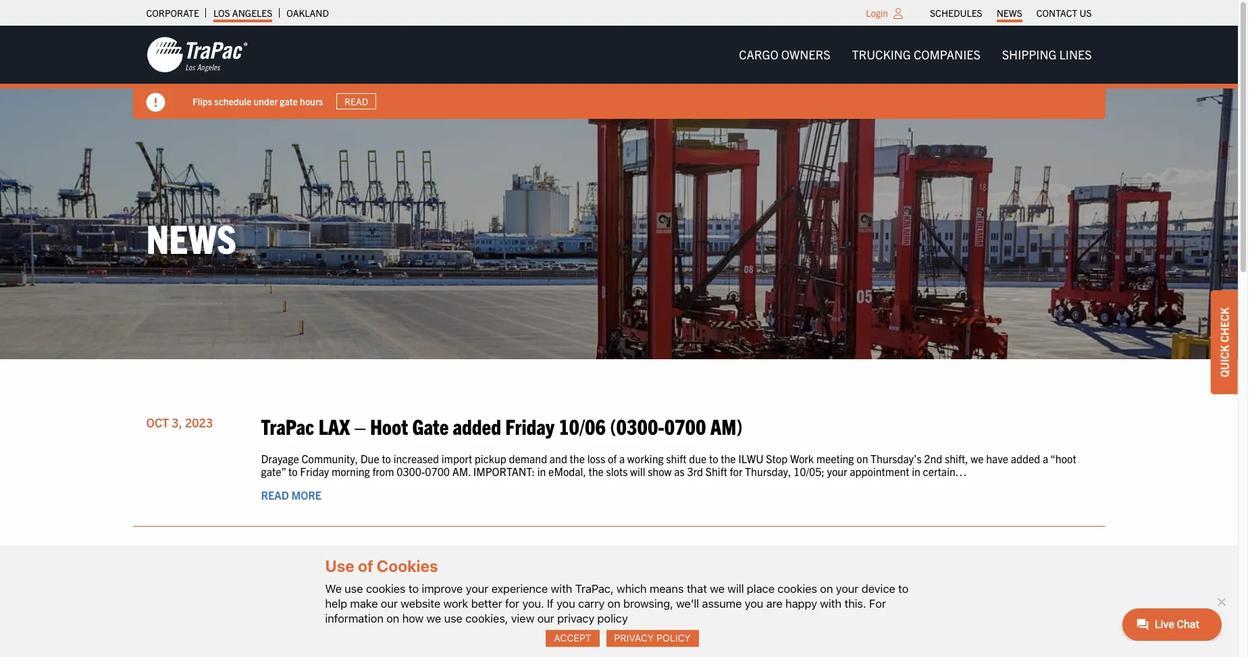 Task type: describe. For each thing, give the bounding box(es) containing it.
for inside use of cookies we use cookies to improve your experience with trapac, which means that we will place cookies on your device to help make our website work better for you. if you carry on browsing, we'll assume you are happy with this. for information on how we use cookies, view our privacy policy
[[505, 597, 520, 611]]

for inside drayage community, due to increased import pickup demand and the loss of a working shift due to the ilwu stop work meeting on thursday's 2nd shift, we have added a "hoot gate" to friday morning from 0300-0700 am. important: in emodal, the slots will show as 3rd shift for thursday, 10/05; your appointment in certain…
[[730, 465, 743, 478]]

your up this.
[[836, 582, 859, 596]]

weekend inside drayage community, as a reminder, we strongly recommend utilizing the weekend (saturday and sunday) gates for pickups and drop-offs. trapac hosts gates on saturday and sunday that are highly underutilized. depending on your ocean carrier, imports that discharged thursday and friday, saturday and sunday count towards their free time, and if appointment opportunities this weekend…
[[600, 592, 642, 606]]

gate"
[[261, 465, 286, 478]]

los angeles image
[[146, 36, 248, 74]]

are inside drayage community, as a reminder, we strongly recommend utilizing the weekend (saturday and sunday) gates for pickups and drop-offs. trapac hosts gates on saturday and sunday that are highly underutilized. depending on your ocean carrier, imports that discharged thursday and friday, saturday and sunday count towards their free time, and if appointment opportunities this weekend…
[[319, 605, 334, 619]]

1 vertical spatial use
[[444, 612, 463, 625]]

solid image
[[146, 93, 165, 112]]

stop
[[766, 452, 788, 465]]

carrier,
[[556, 605, 590, 619]]

and left drop-
[[835, 592, 852, 606]]

companies
[[914, 47, 981, 62]]

1 horizontal spatial friday
[[505, 413, 555, 439]]

your inside drayage community, as a reminder, we strongly recommend utilizing the weekend (saturday and sunday) gates for pickups and drop-offs. trapac hosts gates on saturday and sunday that are highly underutilized. depending on your ocean carrier, imports that discharged thursday and friday, saturday and sunday count towards their free time, and if appointment opportunities this weekend…
[[500, 605, 521, 619]]

policy
[[657, 633, 691, 644]]

gates!
[[539, 553, 586, 580]]

and left "for"
[[850, 605, 868, 619]]

0 vertical spatial our
[[381, 597, 398, 611]]

2023
[[185, 415, 213, 431]]

read more link
[[261, 488, 322, 502]]

trucking
[[852, 47, 911, 62]]

a inside drayage community, as a reminder, we strongly recommend utilizing the weekend (saturday and sunday) gates for pickups and drop-offs. trapac hosts gates on saturday and sunday that are highly underutilized. depending on your ocean carrier, imports that discharged thursday and friday, saturday and sunday count towards their free time, and if appointment opportunities this weekend…
[[375, 592, 380, 606]]

underutilized.
[[367, 605, 431, 619]]

us
[[1080, 7, 1092, 19]]

will inside use of cookies we use cookies to improve your experience with trapac, which means that we will place cookies on your device to help make our website work better for you. if you carry on browsing, we'll assume you are happy with this. for information on how we use cookies, view our privacy policy
[[728, 582, 744, 596]]

privacy policy
[[614, 633, 691, 644]]

opportunities
[[323, 618, 385, 632]]

if
[[547, 597, 554, 611]]

thursday
[[706, 605, 749, 619]]

0 horizontal spatial lax
[[261, 553, 293, 580]]

owners
[[781, 47, 831, 62]]

weekend…
[[407, 618, 460, 632]]

shift
[[706, 465, 728, 478]]

2 cookies from the left
[[778, 582, 817, 596]]

"hoot
[[1051, 452, 1077, 465]]

assume
[[702, 597, 742, 611]]

help
[[325, 597, 347, 611]]

certain…
[[923, 465, 967, 478]]

0 horizontal spatial –
[[297, 553, 309, 580]]

pickup
[[475, 452, 507, 465]]

use of cookies we use cookies to improve your experience with trapac, which means that we will place cookies on your device to help make our website work better for you. if you carry on browsing, we'll assume you are happy with this. for information on how we use cookies, view our privacy policy
[[325, 557, 909, 625]]

utilize
[[413, 553, 461, 580]]

0700 inside drayage community, due to increased import pickup demand and the loss of a working shift due to the ilwu stop work meeting on thursday's 2nd shift, we have added a "hoot gate" to friday morning from 0300-0700 am. important: in emodal, the slots will show as 3rd shift for thursday, 10/05; your appointment in certain…
[[425, 465, 450, 478]]

important:
[[473, 465, 535, 478]]

los angeles
[[213, 7, 272, 19]]

sat
[[590, 553, 621, 580]]

angeles
[[232, 7, 272, 19]]

place
[[747, 582, 775, 596]]

1 horizontal spatial 0700
[[665, 413, 706, 439]]

thursday's
[[871, 452, 922, 465]]

login
[[866, 7, 888, 19]]

privacy
[[557, 612, 595, 625]]

of inside drayage community, due to increased import pickup demand and the loss of a working shift due to the ilwu stop work meeting on thursday's 2nd shift, we have added a "hoot gate" to friday morning from 0300-0700 am. important: in emodal, the slots will show as 3rd shift for thursday, 10/05; your appointment in certain…
[[608, 452, 617, 465]]

quick
[[1218, 345, 1232, 377]]

09/30
[[625, 553, 672, 580]]

3,
[[172, 415, 182, 431]]

from
[[373, 465, 394, 478]]

information
[[325, 612, 384, 625]]

ocean
[[523, 605, 553, 619]]

ilwu
[[739, 452, 764, 465]]

drayage for lax
[[261, 592, 299, 606]]

&
[[676, 553, 689, 580]]

gate
[[280, 95, 298, 107]]

los angeles link
[[213, 3, 272, 22]]

that inside use of cookies we use cookies to improve your experience with trapac, which means that we will place cookies on your device to help make our website work better for you. if you carry on browsing, we'll assume you are happy with this. for information on how we use cookies, view our privacy policy
[[687, 582, 707, 596]]

friday,
[[772, 605, 804, 619]]

morning
[[332, 465, 370, 478]]

cargo
[[739, 47, 779, 62]]

privacy policy link
[[606, 630, 699, 647]]

due
[[689, 452, 707, 465]]

their
[[976, 605, 997, 619]]

hoot
[[370, 413, 408, 439]]

utilizing
[[544, 592, 580, 606]]

count
[[908, 605, 934, 619]]

1 sunday from the left
[[261, 605, 296, 619]]

on inside drayage community, due to increased import pickup demand and the loss of a working shift due to the ilwu stop work meeting on thursday's 2nd shift, we have added a "hoot gate" to friday morning from 0300-0700 am. important: in emodal, the slots will show as 3rd shift for thursday, 10/05; your appointment in certain…
[[857, 452, 868, 465]]

read for read
[[344, 95, 368, 107]]

you.
[[522, 597, 544, 611]]

0 vertical spatial use
[[345, 582, 363, 596]]

will inside drayage community, due to increased import pickup demand and the loss of a working shift due to the ilwu stop work meeting on thursday's 2nd shift, we have added a "hoot gate" to friday morning from 0300-0700 am. important: in emodal, the slots will show as 3rd shift for thursday, 10/05; your appointment in certain…
[[630, 465, 646, 478]]

imports
[[593, 605, 628, 619]]

1 cookies from the left
[[366, 582, 406, 596]]

lax – reminder to utilize weekend gates!   sat 09/30 & sun 10/01
[[261, 553, 779, 580]]

use
[[325, 557, 355, 576]]

on right strongly
[[486, 605, 498, 619]]

on up policy
[[608, 597, 621, 611]]

are inside use of cookies we use cookies to improve your experience with trapac, which means that we will place cookies on your device to help make our website work better for you. if you carry on browsing, we'll assume you are happy with this. for information on how we use cookies, view our privacy policy
[[767, 597, 783, 611]]

trapac lax – hoot gate added friday 10/06 (0300-0700 am)
[[261, 413, 743, 439]]

policy
[[598, 612, 628, 625]]

more
[[291, 488, 322, 502]]

loss
[[588, 452, 605, 465]]

read for read more
[[261, 488, 289, 502]]

thursday,
[[745, 465, 791, 478]]

drayage community, due to increased import pickup demand and the loss of a working shift due to the ilwu stop work meeting on thursday's 2nd shift, we have added a "hoot gate" to friday morning from 0300-0700 am. important: in emodal, the slots will show as 3rd shift for thursday, 10/05; your appointment in certain…
[[261, 452, 1077, 478]]

depending
[[433, 605, 484, 619]]

device
[[862, 582, 896, 596]]

2 horizontal spatial a
[[1043, 452, 1049, 465]]

2 in from the left
[[912, 465, 921, 478]]

accept link
[[546, 630, 600, 647]]

which
[[617, 582, 647, 596]]

and left if
[[1047, 605, 1065, 619]]

1 horizontal spatial saturday
[[1006, 592, 1048, 606]]

of inside use of cookies we use cookies to improve your experience with trapac, which means that we will place cookies on your device to help make our website work better for you. if you carry on browsing, we'll assume you are happy with this. for information on how we use cookies, view our privacy policy
[[358, 557, 373, 576]]

schedule
[[214, 95, 251, 107]]

10/05;
[[794, 465, 825, 478]]

1 you from the left
[[557, 597, 575, 611]]

on left how
[[387, 612, 399, 625]]

0 horizontal spatial weekend
[[465, 553, 534, 580]]

schedules link
[[930, 3, 983, 22]]

menu bar containing schedules
[[923, 3, 1099, 22]]

0300-
[[397, 465, 425, 478]]

and left sunday)
[[692, 592, 710, 606]]

am.
[[452, 465, 471, 478]]

oct
[[146, 415, 169, 431]]

check
[[1218, 307, 1232, 342]]

flips schedule under gate hours
[[192, 95, 323, 107]]

0 horizontal spatial saturday
[[806, 605, 848, 619]]

read link
[[336, 93, 376, 110]]

1 horizontal spatial with
[[820, 597, 842, 611]]

the inside drayage community, as a reminder, we strongly recommend utilizing the weekend (saturday and sunday) gates for pickups and drop-offs. trapac hosts gates on saturday and sunday that are highly underutilized. depending on your ocean carrier, imports that discharged thursday and friday, saturday and sunday count towards their free time, and if appointment opportunities this weekend…
[[582, 592, 598, 606]]

how
[[402, 612, 424, 625]]

los
[[213, 7, 230, 19]]

shipping lines link
[[992, 41, 1103, 68]]

highly
[[337, 605, 364, 619]]



Task type: locate. For each thing, give the bounding box(es) containing it.
1 horizontal spatial appointment
[[850, 465, 910, 478]]

will
[[630, 465, 646, 478], [728, 582, 744, 596]]

on left "time,"
[[992, 592, 1004, 606]]

use
[[345, 582, 363, 596], [444, 612, 463, 625]]

trucking companies link
[[841, 41, 992, 68]]

read inside trapac lax – hoot gate added friday 10/06 (0300-0700 am) article
[[261, 488, 289, 502]]

contact
[[1037, 7, 1078, 19]]

0700 left am.
[[425, 465, 450, 478]]

appointment inside drayage community, as a reminder, we strongly recommend utilizing the weekend (saturday and sunday) gates for pickups and drop-offs. trapac hosts gates on saturday and sunday that are highly underutilized. depending on your ocean carrier, imports that discharged thursday and friday, saturday and sunday count towards their free time, and if appointment opportunities this weekend…
[[261, 618, 321, 632]]

appointment inside drayage community, due to increased import pickup demand and the loss of a working shift due to the ilwu stop work meeting on thursday's 2nd shift, we have added a "hoot gate" to friday morning from 0300-0700 am. important: in emodal, the slots will show as 3rd shift for thursday, 10/05; your appointment in certain…
[[850, 465, 910, 478]]

0 vertical spatial weekend
[[465, 553, 534, 580]]

friday inside drayage community, due to increased import pickup demand and the loss of a working shift due to the ilwu stop work meeting on thursday's 2nd shift, we have added a "hoot gate" to friday morning from 0300-0700 am. important: in emodal, the slots will show as 3rd shift for thursday, 10/05; your appointment in certain…
[[300, 465, 329, 478]]

news inside menu bar
[[997, 7, 1023, 19]]

community, up information
[[302, 592, 358, 606]]

cookies
[[377, 557, 438, 576]]

0 horizontal spatial are
[[319, 605, 334, 619]]

in left 2nd
[[912, 465, 921, 478]]

free
[[1000, 605, 1018, 619]]

improve
[[422, 582, 463, 596]]

means
[[650, 582, 684, 596]]

1 horizontal spatial gates
[[964, 592, 990, 606]]

community, left due
[[302, 452, 358, 465]]

0 horizontal spatial in
[[538, 465, 546, 478]]

1 horizontal spatial that
[[631, 605, 649, 619]]

import
[[442, 452, 472, 465]]

gates down 10/01
[[753, 592, 778, 606]]

1 horizontal spatial are
[[767, 597, 783, 611]]

2 community, from the top
[[302, 592, 358, 606]]

0 horizontal spatial of
[[358, 557, 373, 576]]

sunday)
[[712, 592, 750, 606]]

we left have
[[971, 452, 984, 465]]

1 vertical spatial with
[[820, 597, 842, 611]]

in left the emodal,
[[538, 465, 546, 478]]

1 horizontal spatial –
[[354, 413, 366, 439]]

0 horizontal spatial for
[[505, 597, 520, 611]]

carry
[[578, 597, 605, 611]]

a left "hoot
[[1043, 452, 1049, 465]]

pickups
[[796, 592, 832, 606]]

corporate link
[[146, 3, 199, 22]]

increased
[[394, 452, 439, 465]]

friday up more
[[300, 465, 329, 478]]

saturday right friday,
[[806, 605, 848, 619]]

with up if
[[551, 582, 572, 596]]

1 vertical spatial trapac
[[902, 592, 935, 606]]

oct 3, 2023
[[146, 415, 213, 431]]

reminder,
[[383, 592, 428, 606]]

for right the shift in the bottom of the page
[[730, 465, 743, 478]]

drayage for trapac
[[261, 452, 299, 465]]

this
[[388, 618, 404, 632]]

drayage
[[261, 452, 299, 465], [261, 592, 299, 606]]

0 vertical spatial drayage
[[261, 452, 299, 465]]

1 horizontal spatial trapac
[[902, 592, 935, 606]]

menu bar down light image
[[728, 41, 1103, 68]]

0 vertical spatial friday
[[505, 413, 555, 439]]

trucking companies
[[852, 47, 981, 62]]

we up assume
[[710, 582, 725, 596]]

to
[[382, 452, 391, 465], [709, 452, 718, 465], [289, 465, 298, 478], [392, 553, 409, 580], [409, 582, 419, 596], [899, 582, 909, 596]]

2 drayage from the top
[[261, 592, 299, 606]]

trapac up gate" on the left of page
[[261, 413, 314, 439]]

your inside drayage community, due to increased import pickup demand and the loss of a working shift due to the ilwu stop work meeting on thursday's 2nd shift, we have added a "hoot gate" to friday morning from 0300-0700 am. important: in emodal, the slots will show as 3rd shift for thursday, 10/05; your appointment in certain…
[[827, 465, 848, 478]]

your right '10/05;'
[[827, 465, 848, 478]]

community, for lax
[[302, 452, 358, 465]]

lax left use
[[261, 553, 293, 580]]

sunday left help on the bottom left of the page
[[261, 605, 296, 619]]

weekend up experience
[[465, 553, 534, 580]]

the left slots
[[589, 465, 604, 478]]

banner
[[0, 26, 1248, 119]]

0 horizontal spatial cookies
[[366, 582, 406, 596]]

1 horizontal spatial added
[[1011, 452, 1041, 465]]

trapac lax – hoot gate added friday 10/06 (0300-0700 am) article
[[133, 400, 1106, 527]]

trapac inside trapac lax – hoot gate added friday 10/06 (0300-0700 am) article
[[261, 413, 314, 439]]

0 horizontal spatial news
[[146, 213, 236, 262]]

0 horizontal spatial our
[[381, 597, 398, 611]]

drayage up read more
[[261, 452, 299, 465]]

we
[[971, 452, 984, 465], [710, 582, 725, 596], [430, 592, 443, 606], [427, 612, 441, 625]]

– left use
[[297, 553, 309, 580]]

menu bar containing cargo owners
[[728, 41, 1103, 68]]

corporate
[[146, 7, 199, 19]]

0 horizontal spatial friday
[[300, 465, 329, 478]]

1 horizontal spatial you
[[745, 597, 764, 611]]

0 horizontal spatial use
[[345, 582, 363, 596]]

weekend
[[465, 553, 534, 580], [600, 592, 642, 606]]

work
[[444, 597, 468, 611]]

0 vertical spatial trapac
[[261, 413, 314, 439]]

lax up morning
[[319, 413, 350, 439]]

1 in from the left
[[538, 465, 546, 478]]

friday
[[505, 413, 555, 439], [300, 465, 329, 478]]

1 vertical spatial added
[[1011, 452, 1041, 465]]

experience
[[492, 582, 548, 596]]

our down if
[[538, 612, 555, 625]]

news
[[997, 7, 1023, 19], [146, 213, 236, 262]]

we'll
[[676, 597, 699, 611]]

show
[[648, 465, 672, 478]]

1 vertical spatial 0700
[[425, 465, 450, 478]]

with
[[551, 582, 572, 596], [820, 597, 842, 611]]

trapac right offs.
[[902, 592, 935, 606]]

2 horizontal spatial for
[[780, 592, 793, 606]]

0 vertical spatial 0700
[[665, 413, 706, 439]]

gates right hosts
[[964, 592, 990, 606]]

1 vertical spatial will
[[728, 582, 744, 596]]

1 horizontal spatial of
[[608, 452, 617, 465]]

1 horizontal spatial will
[[728, 582, 744, 596]]

community, inside drayage community, due to increased import pickup demand and the loss of a working shift due to the ilwu stop work meeting on thursday's 2nd shift, we have added a "hoot gate" to friday morning from 0300-0700 am. important: in emodal, the slots will show as 3rd shift for thursday, 10/05; your appointment in certain…
[[302, 452, 358, 465]]

0 horizontal spatial will
[[630, 465, 646, 478]]

we down website
[[427, 612, 441, 625]]

accept
[[554, 633, 592, 644]]

for inside drayage community, as a reminder, we strongly recommend utilizing the weekend (saturday and sunday) gates for pickups and drop-offs. trapac hosts gates on saturday and sunday that are highly underutilized. depending on your ocean carrier, imports that discharged thursday and friday, saturday and sunday count towards their free time, and if appointment opportunities this weekend…
[[780, 592, 793, 606]]

weekend up policy
[[600, 592, 642, 606]]

of right loss
[[608, 452, 617, 465]]

appointment left highly
[[261, 618, 321, 632]]

0 vertical spatial read
[[344, 95, 368, 107]]

1 vertical spatial our
[[538, 612, 555, 625]]

0 horizontal spatial you
[[557, 597, 575, 611]]

that up we'll
[[687, 582, 707, 596]]

that
[[687, 582, 707, 596], [298, 605, 317, 619], [631, 605, 649, 619]]

your left you.
[[500, 605, 521, 619]]

0 horizontal spatial 0700
[[425, 465, 450, 478]]

a right the as
[[375, 592, 380, 606]]

on left drop-
[[820, 582, 833, 596]]

1 horizontal spatial sunday
[[870, 605, 905, 619]]

– inside article
[[354, 413, 366, 439]]

cookies up happy on the right bottom
[[778, 582, 817, 596]]

you down place
[[745, 597, 764, 611]]

cookies up underutilized.
[[366, 582, 406, 596]]

1 horizontal spatial news
[[997, 7, 1023, 19]]

0 horizontal spatial gates
[[753, 592, 778, 606]]

menu bar up shipping
[[923, 3, 1099, 22]]

that down which
[[631, 605, 649, 619]]

drop-
[[855, 592, 880, 606]]

3rd
[[687, 465, 703, 478]]

schedules
[[930, 7, 983, 19]]

1 vertical spatial community,
[[302, 592, 358, 606]]

0 horizontal spatial trapac
[[261, 413, 314, 439]]

oakland
[[287, 7, 329, 19]]

are left highly
[[319, 605, 334, 619]]

towards
[[937, 605, 974, 619]]

this.
[[845, 597, 866, 611]]

0 vertical spatial will
[[630, 465, 646, 478]]

1 drayage from the top
[[261, 452, 299, 465]]

you
[[557, 597, 575, 611], [745, 597, 764, 611]]

better
[[471, 597, 502, 611]]

if
[[1067, 605, 1073, 619]]

read down gate" on the left of page
[[261, 488, 289, 502]]

the
[[570, 452, 585, 465], [721, 452, 736, 465], [589, 465, 604, 478], [582, 592, 598, 606]]

10/01
[[732, 553, 779, 580]]

2 sunday from the left
[[870, 605, 905, 619]]

0 vertical spatial of
[[608, 452, 617, 465]]

flips
[[192, 95, 212, 107]]

a left working
[[619, 452, 625, 465]]

10/06
[[559, 413, 606, 439]]

gates
[[753, 592, 778, 606], [964, 592, 990, 606]]

1 horizontal spatial a
[[619, 452, 625, 465]]

0 vertical spatial appointment
[[850, 465, 910, 478]]

the left loss
[[570, 452, 585, 465]]

0 horizontal spatial that
[[298, 605, 317, 619]]

time,
[[1021, 605, 1044, 619]]

0 horizontal spatial read
[[261, 488, 289, 502]]

lines
[[1060, 47, 1092, 62]]

1 community, from the top
[[302, 452, 358, 465]]

we inside drayage community, due to increased import pickup demand and the loss of a working shift due to the ilwu stop work meeting on thursday's 2nd shift, we have added a "hoot gate" to friday morning from 0300-0700 am. important: in emodal, the slots will show as 3rd shift for thursday, 10/05; your appointment in certain…
[[971, 452, 984, 465]]

will up assume
[[728, 582, 744, 596]]

and down place
[[752, 605, 769, 619]]

contact us
[[1037, 7, 1092, 19]]

read inside banner
[[344, 95, 368, 107]]

1 gates from the left
[[753, 592, 778, 606]]

2 horizontal spatial that
[[687, 582, 707, 596]]

due
[[361, 452, 379, 465]]

friday up demand
[[505, 413, 555, 439]]

0 vertical spatial with
[[551, 582, 572, 596]]

sun
[[693, 553, 728, 580]]

we left work
[[430, 592, 443, 606]]

our up the this
[[381, 597, 398, 611]]

2 you from the left
[[745, 597, 764, 611]]

read more
[[261, 488, 322, 502]]

with left this.
[[820, 597, 842, 611]]

for
[[869, 597, 886, 611]]

are down place
[[767, 597, 783, 611]]

the left ilwu
[[721, 452, 736, 465]]

trapac
[[261, 413, 314, 439], [902, 592, 935, 606]]

on right meeting
[[857, 452, 868, 465]]

1 vertical spatial weekend
[[600, 592, 642, 606]]

added right have
[[1011, 452, 1041, 465]]

drayage inside drayage community, due to increased import pickup demand and the loss of a working shift due to the ilwu stop work meeting on thursday's 2nd shift, we have added a "hoot gate" to friday morning from 0300-0700 am. important: in emodal, the slots will show as 3rd shift for thursday, 10/05; your appointment in certain…
[[261, 452, 299, 465]]

sunday down device
[[870, 605, 905, 619]]

1 horizontal spatial in
[[912, 465, 921, 478]]

1 vertical spatial of
[[358, 557, 373, 576]]

1 horizontal spatial cookies
[[778, 582, 817, 596]]

added inside drayage community, due to increased import pickup demand and the loss of a working shift due to the ilwu stop work meeting on thursday's 2nd shift, we have added a "hoot gate" to friday morning from 0300-0700 am. important: in emodal, the slots will show as 3rd shift for thursday, 10/05; your appointment in certain…
[[1011, 452, 1041, 465]]

for left the pickups
[[780, 592, 793, 606]]

trapac inside drayage community, as a reminder, we strongly recommend utilizing the weekend (saturday and sunday) gates for pickups and drop-offs. trapac hosts gates on saturday and sunday that are highly underutilized. depending on your ocean carrier, imports that discharged thursday and friday, saturday and sunday count towards their free time, and if appointment opportunities this weekend…
[[902, 592, 935, 606]]

2 gates from the left
[[964, 592, 990, 606]]

1 vertical spatial drayage
[[261, 592, 299, 606]]

1 vertical spatial –
[[297, 553, 309, 580]]

cargo owners
[[739, 47, 831, 62]]

saturday right their
[[1006, 592, 1048, 606]]

no image
[[1215, 595, 1228, 609]]

(saturday
[[644, 592, 690, 606]]

you right if
[[557, 597, 575, 611]]

quick check link
[[1211, 290, 1238, 394]]

1 horizontal spatial use
[[444, 612, 463, 625]]

and
[[550, 452, 567, 465], [692, 592, 710, 606], [835, 592, 852, 606], [1050, 592, 1068, 606], [752, 605, 769, 619], [850, 605, 868, 619], [1047, 605, 1065, 619]]

trapac,
[[575, 582, 614, 596]]

and right "time,"
[[1050, 592, 1068, 606]]

shift,
[[945, 452, 969, 465]]

menu bar
[[923, 3, 1099, 22], [728, 41, 1103, 68]]

0 vertical spatial –
[[354, 413, 366, 439]]

0 horizontal spatial with
[[551, 582, 572, 596]]

0700 up shift
[[665, 413, 706, 439]]

drayage left we
[[261, 592, 299, 606]]

1 vertical spatial friday
[[300, 465, 329, 478]]

your up better
[[466, 582, 489, 596]]

1 vertical spatial news
[[146, 213, 236, 262]]

cargo owners link
[[728, 41, 841, 68]]

use up "make"
[[345, 582, 363, 596]]

community, for –
[[302, 592, 358, 606]]

0 vertical spatial community,
[[302, 452, 358, 465]]

1 horizontal spatial read
[[344, 95, 368, 107]]

and inside drayage community, due to increased import pickup demand and the loss of a working shift due to the ilwu stop work meeting on thursday's 2nd shift, we have added a "hoot gate" to friday morning from 0300-0700 am. important: in emodal, the slots will show as 3rd shift for thursday, 10/05; your appointment in certain…
[[550, 452, 567, 465]]

0 vertical spatial lax
[[319, 413, 350, 439]]

0 vertical spatial news
[[997, 7, 1023, 19]]

lax
[[319, 413, 350, 439], [261, 553, 293, 580]]

read right hours
[[344, 95, 368, 107]]

1 horizontal spatial for
[[730, 465, 743, 478]]

our
[[381, 597, 398, 611], [538, 612, 555, 625]]

of right use
[[358, 557, 373, 576]]

quick check
[[1218, 307, 1232, 377]]

offs.
[[880, 592, 900, 606]]

1 horizontal spatial our
[[538, 612, 555, 625]]

– left hoot
[[354, 413, 366, 439]]

lax inside article
[[319, 413, 350, 439]]

1 vertical spatial appointment
[[261, 618, 321, 632]]

website
[[401, 597, 441, 611]]

0 vertical spatial menu bar
[[923, 3, 1099, 22]]

1 horizontal spatial lax
[[319, 413, 350, 439]]

added up pickup
[[453, 413, 501, 439]]

strongly
[[446, 592, 483, 606]]

for down experience
[[505, 597, 520, 611]]

we inside drayage community, as a reminder, we strongly recommend utilizing the weekend (saturday and sunday) gates for pickups and drop-offs. trapac hosts gates on saturday and sunday that are highly underutilized. depending on your ocean carrier, imports that discharged thursday and friday, saturday and sunday count towards their free time, and if appointment opportunities this weekend…
[[430, 592, 443, 606]]

under
[[253, 95, 277, 107]]

0 horizontal spatial added
[[453, 413, 501, 439]]

added
[[453, 413, 501, 439], [1011, 452, 1041, 465]]

for
[[730, 465, 743, 478], [780, 592, 793, 606], [505, 597, 520, 611]]

contact us link
[[1037, 3, 1092, 22]]

that left help on the bottom left of the page
[[298, 605, 317, 619]]

2nd
[[924, 452, 943, 465]]

community, inside drayage community, as a reminder, we strongly recommend utilizing the weekend (saturday and sunday) gates for pickups and drop-offs. trapac hosts gates on saturday and sunday that are highly underutilized. depending on your ocean carrier, imports that discharged thursday and friday, saturday and sunday count towards their free time, and if appointment opportunities this weekend…
[[302, 592, 358, 606]]

the up privacy
[[582, 592, 598, 606]]

drayage inside drayage community, as a reminder, we strongly recommend utilizing the weekend (saturday and sunday) gates for pickups and drop-offs. trapac hosts gates on saturday and sunday that are highly underutilized. depending on your ocean carrier, imports that discharged thursday and friday, saturday and sunday count towards their free time, and if appointment opportunities this weekend…
[[261, 592, 299, 606]]

menu bar inside banner
[[728, 41, 1103, 68]]

0 horizontal spatial a
[[375, 592, 380, 606]]

0 horizontal spatial sunday
[[261, 605, 296, 619]]

1 vertical spatial read
[[261, 488, 289, 502]]

1 vertical spatial menu bar
[[728, 41, 1103, 68]]

appointment left 2nd
[[850, 465, 910, 478]]

we
[[325, 582, 342, 596]]

use down work
[[444, 612, 463, 625]]

0 vertical spatial added
[[453, 413, 501, 439]]

hours
[[300, 95, 323, 107]]

banner containing cargo owners
[[0, 26, 1248, 119]]

1 vertical spatial lax
[[261, 553, 293, 580]]

discharged
[[652, 605, 703, 619]]

will right slots
[[630, 465, 646, 478]]

1 horizontal spatial weekend
[[600, 592, 642, 606]]

and right demand
[[550, 452, 567, 465]]

shipping lines
[[1002, 47, 1092, 62]]

0 horizontal spatial appointment
[[261, 618, 321, 632]]

browsing,
[[624, 597, 673, 611]]

light image
[[894, 8, 903, 19]]



Task type: vqa. For each thing, say whether or not it's contained in the screenshot.
y258
no



